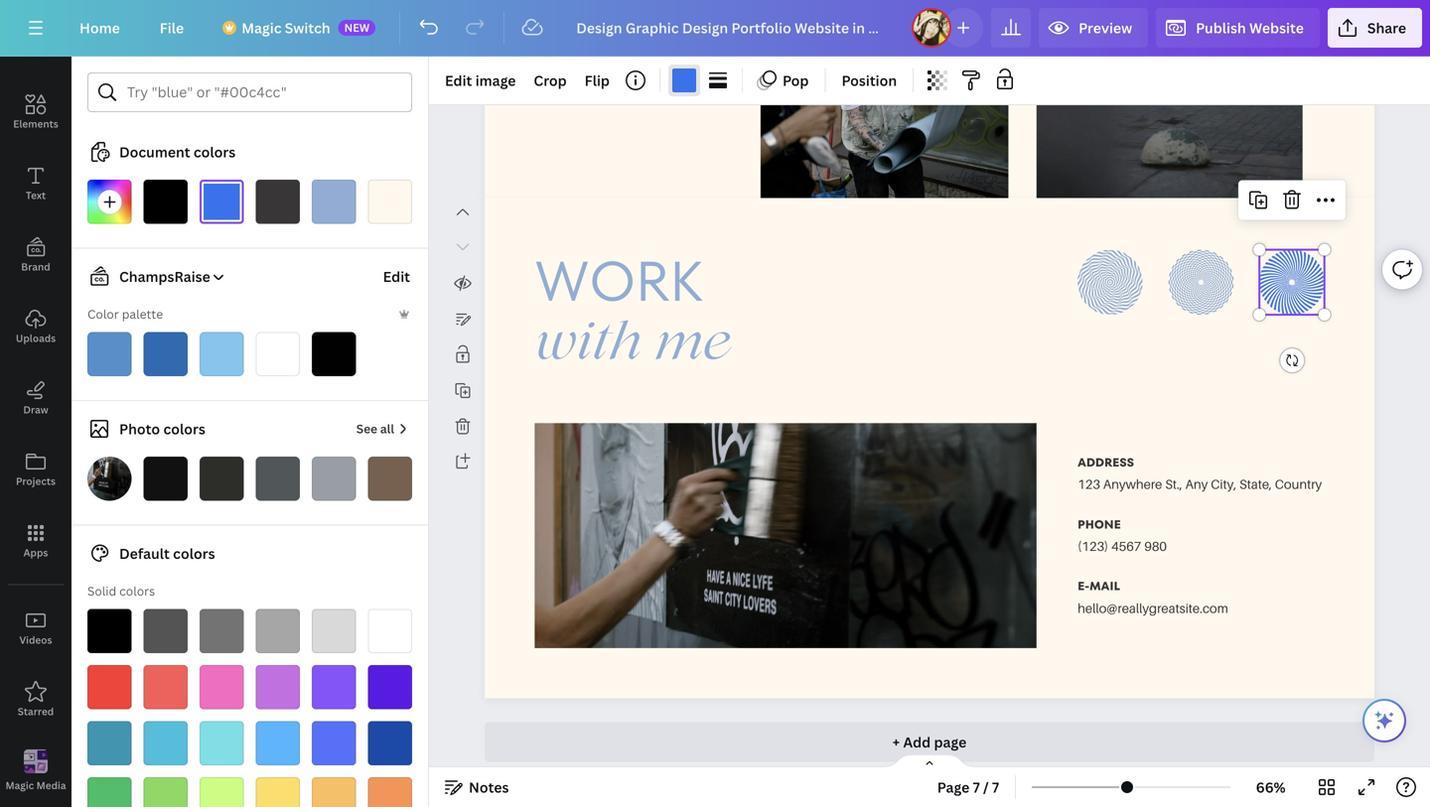 Task type: locate. For each thing, give the bounding box(es) containing it.
image
[[476, 71, 516, 90]]

colors
[[194, 143, 236, 161], [163, 420, 205, 439], [173, 544, 215, 563], [119, 583, 155, 600]]

text
[[26, 189, 46, 202]]

66% button
[[1239, 772, 1303, 804]]

colors right solid
[[119, 583, 155, 600]]

gray #a6a6a6 image
[[256, 609, 300, 654]]

light blue #38b6ff image
[[256, 722, 300, 766], [256, 722, 300, 766]]

1 horizontal spatial 7
[[992, 778, 999, 797]]

0 horizontal spatial magic
[[5, 779, 34, 793]]

light gray #d9d9d9 image
[[312, 609, 356, 654], [312, 609, 356, 654]]

elements
[[13, 117, 58, 131]]

dark turquoise #0097b2 image
[[87, 722, 132, 766]]

publish website button
[[1156, 8, 1320, 48]]

page
[[938, 778, 970, 797]]

royal blue #5271ff image
[[312, 722, 356, 766], [312, 722, 356, 766]]

home
[[79, 18, 120, 37]]

#ffffff image
[[256, 332, 300, 377], [256, 332, 300, 377]]

white #ffffff image
[[368, 609, 412, 654]]

#010101 image
[[312, 332, 356, 377], [312, 332, 356, 377]]

switch
[[285, 18, 330, 37]]

website
[[1250, 18, 1304, 37]]

edit
[[445, 71, 472, 90], [383, 267, 410, 286]]

#fff8ed image
[[368, 180, 412, 224], [368, 180, 412, 224]]

0 vertical spatial magic
[[242, 18, 282, 37]]

#505658 image
[[256, 457, 300, 501]]

#979ea5 image
[[312, 457, 356, 501], [312, 457, 356, 501]]

0 vertical spatial edit
[[445, 71, 472, 90]]

flip
[[585, 71, 610, 90]]

default colors
[[119, 544, 215, 563]]

magic inside main menu bar
[[242, 18, 282, 37]]

1 horizontal spatial magic
[[242, 18, 282, 37]]

magic left switch at the top of the page
[[242, 18, 282, 37]]

#000000 image
[[144, 180, 188, 224], [144, 180, 188, 224]]

grass green #7ed957 image
[[144, 778, 188, 808]]

aqua blue #0cc0df image
[[144, 722, 188, 766]]

palette
[[122, 306, 163, 322]]

design button
[[0, 5, 72, 76]]

turquoise blue #5ce1e6 image
[[200, 722, 244, 766], [200, 722, 244, 766]]

purple #8c52ff image
[[312, 666, 356, 710]]

+ add page button
[[485, 722, 1375, 762]]

design
[[19, 46, 52, 59]]

bright red #ff3131 image
[[87, 666, 132, 710]]

1 vertical spatial magic
[[5, 779, 34, 793]]

#7a604e image
[[368, 457, 412, 501]]

magic for magic switch
[[242, 18, 282, 37]]

share button
[[1328, 8, 1423, 48]]

colors for document colors
[[194, 143, 236, 161]]

0 horizontal spatial 7
[[973, 778, 980, 797]]

videos button
[[0, 593, 72, 665]]

edit inside edit button
[[383, 267, 410, 286]]

1 7 from the left
[[973, 778, 980, 797]]

#75c6ef image
[[200, 332, 244, 377]]

0 horizontal spatial edit
[[383, 267, 410, 286]]

solid
[[87, 583, 116, 600]]

e-
[[1078, 578, 1090, 595]]

#4890cd image
[[87, 332, 132, 377], [87, 332, 132, 377]]

#101110 image
[[144, 457, 188, 501], [144, 457, 188, 501]]

7 right /
[[992, 778, 999, 797]]

magic media
[[5, 779, 66, 793]]

address 123 anywhere st., any city, state, country
[[1078, 454, 1322, 492]]

color palette
[[87, 306, 163, 322]]

1 horizontal spatial edit
[[445, 71, 472, 90]]

lime #c1ff72 image
[[200, 778, 244, 808], [200, 778, 244, 808]]

document colors
[[119, 143, 236, 161]]

brand
[[21, 260, 50, 274]]

elements button
[[0, 76, 72, 148]]

Design title text field
[[560, 8, 904, 48]]

dark turquoise #0097b2 image
[[87, 722, 132, 766]]

#166bb5 image
[[144, 332, 188, 377]]

gray #a6a6a6 image
[[256, 609, 300, 654]]

photo colors
[[119, 420, 205, 439]]

magic
[[242, 18, 282, 37], [5, 779, 34, 793]]

publish
[[1196, 18, 1246, 37]]

1 vertical spatial edit
[[383, 267, 410, 286]]

#2273f3 image
[[673, 69, 696, 92], [200, 180, 244, 224], [200, 180, 244, 224]]

violet #5e17eb image
[[368, 666, 412, 710], [368, 666, 412, 710]]

crop
[[534, 71, 567, 90]]

city,
[[1211, 477, 1237, 492]]

cobalt blue #004aad image
[[368, 722, 412, 766]]

see
[[356, 421, 378, 437]]

pop button
[[751, 65, 817, 96]]

#2273f3 image
[[673, 69, 696, 92]]

green #00bf63 image
[[87, 778, 132, 808]]

canva assistant image
[[1373, 709, 1397, 733]]

position
[[842, 71, 897, 90]]

magenta #cb6ce6 image
[[256, 666, 300, 710], [256, 666, 300, 710]]

projects button
[[0, 434, 72, 506]]

crop button
[[526, 65, 575, 96]]

colors right document
[[194, 143, 236, 161]]

draw
[[23, 403, 48, 417]]

magic inside button
[[5, 779, 34, 793]]

colors right default
[[173, 544, 215, 563]]

magic media button
[[0, 736, 72, 808]]

colors for default colors
[[173, 544, 215, 563]]

colors for solid colors
[[119, 583, 155, 600]]

#8badd6 image
[[312, 180, 356, 224]]

add
[[903, 733, 931, 752]]

starred button
[[0, 665, 72, 736]]

videos
[[19, 634, 52, 647]]

edit inside edit image dropdown button
[[445, 71, 472, 90]]

magic for magic media
[[5, 779, 34, 793]]

#7a604e image
[[368, 457, 412, 501]]

7
[[973, 778, 980, 797], [992, 778, 999, 797]]

mail
[[1090, 578, 1121, 595]]

edit button
[[381, 257, 412, 297]]

pink #ff66c4 image
[[200, 666, 244, 710], [200, 666, 244, 710]]

#393636 image
[[256, 180, 300, 224], [256, 180, 300, 224]]

(123)
[[1078, 539, 1109, 554]]

preview
[[1079, 18, 1133, 37]]

gray #737373 image
[[200, 609, 244, 654]]

work with me
[[535, 243, 730, 372]]

coral red #ff5757 image
[[144, 666, 188, 710]]

media
[[36, 779, 66, 793]]

7 left /
[[973, 778, 980, 797]]

notes
[[469, 778, 509, 797]]

#75c6ef image
[[200, 332, 244, 377]]

colors right the photo on the bottom left of the page
[[163, 420, 205, 439]]

add a new color image
[[87, 180, 132, 224], [87, 180, 132, 224]]

magic switch
[[242, 18, 330, 37]]

magic left media
[[5, 779, 34, 793]]

#2d2e29 image
[[200, 457, 244, 501]]

solid colors
[[87, 583, 155, 600]]

me
[[655, 323, 730, 372]]

share
[[1368, 18, 1407, 37]]

orange #ff914d image
[[368, 778, 412, 808], [368, 778, 412, 808]]

show pages image
[[882, 754, 978, 770]]



Task type: describe. For each thing, give the bounding box(es) containing it.
edit for edit image
[[445, 71, 472, 90]]

edit for edit
[[383, 267, 410, 286]]

page
[[934, 733, 967, 752]]

66%
[[1256, 778, 1286, 797]]

bright red #ff3131 image
[[87, 666, 132, 710]]

new
[[344, 20, 370, 35]]

page 7 / 7
[[938, 778, 999, 797]]

text button
[[0, 148, 72, 220]]

projects
[[16, 475, 56, 488]]

edit image button
[[437, 65, 524, 96]]

apps
[[23, 546, 48, 560]]

#8badd6 image
[[312, 180, 356, 224]]

gray #737373 image
[[200, 609, 244, 654]]

document
[[119, 143, 190, 161]]

photo
[[119, 420, 160, 439]]

see all button
[[354, 409, 412, 449]]

dark gray #545454 image
[[144, 609, 188, 654]]

phone (123) 4567 980
[[1078, 516, 1167, 554]]

uploads
[[16, 332, 56, 345]]

2 7 from the left
[[992, 778, 999, 797]]

apps button
[[0, 506, 72, 577]]

aqua blue #0cc0df image
[[144, 722, 188, 766]]

home link
[[64, 8, 136, 48]]

notes button
[[437, 772, 517, 804]]

green #00bf63 image
[[87, 778, 132, 808]]

yellow #ffde59 image
[[256, 778, 300, 808]]

state,
[[1240, 477, 1272, 492]]

4567
[[1112, 539, 1142, 554]]

black #000000 image
[[87, 609, 132, 654]]

cobalt blue #004aad image
[[368, 722, 412, 766]]

+ add page
[[893, 733, 967, 752]]

phone
[[1078, 516, 1121, 533]]

st.,
[[1165, 477, 1183, 492]]

draw button
[[0, 363, 72, 434]]

anywhere
[[1103, 477, 1163, 492]]

any
[[1186, 477, 1208, 492]]

+
[[893, 733, 900, 752]]

#2d2e29 image
[[200, 457, 244, 501]]

peach #ffbd59 image
[[312, 778, 356, 808]]

flip button
[[577, 65, 618, 96]]

dark gray #545454 image
[[144, 609, 188, 654]]

#166bb5 image
[[144, 332, 188, 377]]

address
[[1078, 454, 1135, 471]]

default
[[119, 544, 170, 563]]

page 7 / 7 button
[[930, 772, 1007, 804]]

yellow #ffde59 image
[[256, 778, 300, 808]]

e-mail hello@reallygreatsite.com
[[1078, 578, 1229, 616]]

hello@reallygreatsite.com
[[1078, 601, 1229, 616]]

/
[[983, 778, 989, 797]]

see all
[[356, 421, 394, 437]]

white #ffffff image
[[368, 609, 412, 654]]

coral red #ff5757 image
[[144, 666, 188, 710]]

position button
[[834, 65, 905, 96]]

preview button
[[1039, 8, 1148, 48]]

980
[[1145, 539, 1167, 554]]

main menu bar
[[0, 0, 1431, 57]]

black #000000 image
[[87, 609, 132, 654]]

publish website
[[1196, 18, 1304, 37]]

grass green #7ed957 image
[[144, 778, 188, 808]]

with
[[535, 323, 643, 372]]

edit image
[[445, 71, 516, 90]]

colors for photo colors
[[163, 420, 205, 439]]

color
[[87, 306, 119, 322]]

side panel tab list
[[0, 5, 72, 808]]

work
[[535, 243, 703, 321]]

champsraise button
[[79, 265, 226, 289]]

file button
[[144, 8, 200, 48]]

all
[[380, 421, 394, 437]]

123
[[1078, 477, 1101, 492]]

Try "blue" or "#00c4cc" search field
[[127, 74, 399, 111]]

uploads button
[[0, 291, 72, 363]]

#505658 image
[[256, 457, 300, 501]]

pop
[[783, 71, 809, 90]]

country
[[1275, 477, 1322, 492]]

purple #8c52ff image
[[312, 666, 356, 710]]

starred
[[18, 705, 54, 719]]

brand button
[[0, 220, 72, 291]]

peach #ffbd59 image
[[312, 778, 356, 808]]

file
[[160, 18, 184, 37]]



Task type: vqa. For each thing, say whether or not it's contained in the screenshot.
together at top
no



